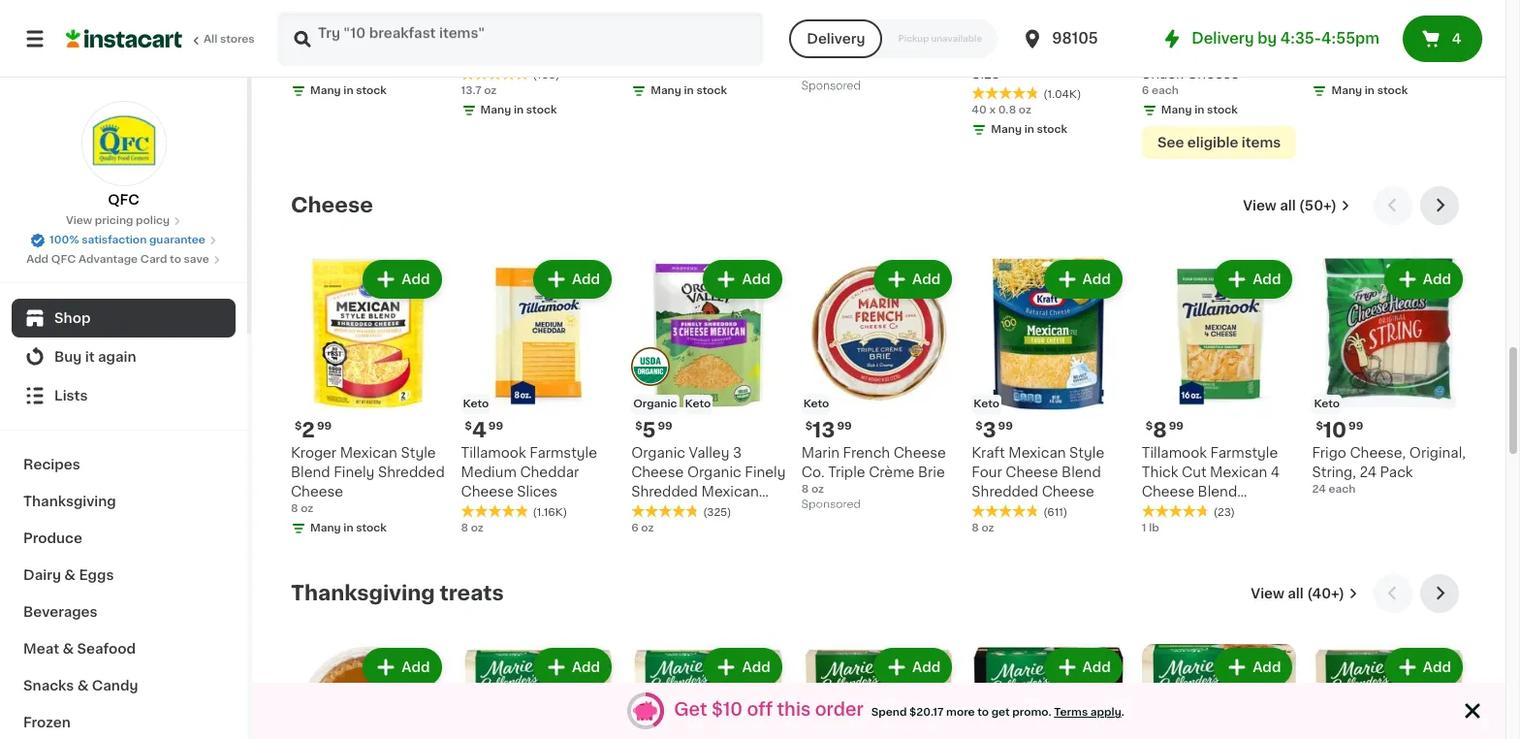 Task type: locate. For each thing, give the bounding box(es) containing it.
4 inside button
[[1453, 32, 1462, 46]]

style inside the kroger mexican style blend finely shredded cheese 8 oz
[[401, 446, 436, 460]]

finely down kroger
[[334, 466, 375, 479]]

snacks & candy link
[[12, 667, 236, 704]]

blend down valley
[[688, 504, 727, 518]]

product group containing 5
[[632, 256, 786, 536]]

18 ct
[[291, 66, 317, 76]]

to inside get $10 off this order spend $20.17 more to get promo. terms apply .
[[978, 708, 989, 718]]

get $10 off this order status
[[666, 701, 1133, 721]]

98105 button
[[1021, 12, 1138, 66]]

item badge image
[[632, 347, 670, 386]]

1 horizontal spatial pretzels
[[1371, 47, 1426, 61]]

save right 2, at the top
[[1208, 30, 1233, 40]]

1 vertical spatial item carousel region
[[291, 574, 1467, 739]]

6 down snack
[[1142, 85, 1150, 96]]

99 inside $ 5 99
[[658, 421, 673, 432]]

8 down the co.
[[802, 484, 809, 495]]

pack
[[1381, 466, 1414, 479]]

view all (50+)
[[1244, 198, 1337, 212]]

0 horizontal spatial each
[[1152, 85, 1179, 96]]

sponsored badge image
[[802, 81, 860, 92], [802, 499, 860, 510]]

shredded up 6 oz
[[632, 485, 698, 499]]

thanksgiving treats link
[[291, 582, 504, 605]]

original down the "lil'"
[[884, 47, 937, 61]]

8 inside the kroger mexican style blend finely shredded cheese 8 oz
[[291, 503, 298, 514]]

pretzels down homestyle
[[1371, 47, 1426, 61]]

lists
[[54, 389, 88, 402]]

keto up medium
[[463, 399, 489, 409]]

all
[[1280, 198, 1296, 212], [1288, 586, 1304, 600]]

0 vertical spatial sponsored badge image
[[802, 81, 860, 92]]

1 lb
[[1142, 523, 1160, 534]]

5 keto from the left
[[1315, 399, 1340, 409]]

1 horizontal spatial buy
[[1148, 30, 1170, 40]]

spend
[[872, 708, 907, 718]]

shop
[[54, 311, 91, 325]]

0 horizontal spatial style
[[401, 446, 436, 460]]

1 farmstyle from the left
[[530, 446, 597, 460]]

save down guarantee
[[184, 254, 209, 265]]

99 for organic valley 3 cheese organic finely shredded mexican cheese blend
[[658, 421, 673, 432]]

item carousel region
[[291, 186, 1467, 558], [291, 574, 1467, 739]]

1 vertical spatial sponsored badge image
[[802, 499, 860, 510]]

$ for frito lay classic mix
[[295, 2, 302, 13]]

shredded inside the organic valley 3 cheese organic finely shredded mexican cheese blend
[[632, 485, 698, 499]]

view for view pricing policy
[[66, 215, 92, 226]]

product group
[[802, 0, 957, 97], [1142, 0, 1297, 159], [291, 256, 446, 540], [461, 256, 616, 536], [632, 256, 786, 536], [802, 256, 957, 515], [972, 256, 1127, 536], [1142, 256, 1297, 536], [1313, 256, 1467, 498], [291, 644, 446, 739], [461, 644, 616, 739], [632, 644, 786, 739], [802, 644, 957, 739], [972, 644, 1127, 739], [1142, 644, 1297, 739], [1313, 644, 1467, 739]]

0 horizontal spatial pretzels
[[1313, 47, 1367, 61]]

$ inside $ 10 99
[[1317, 421, 1324, 432]]

buy up babybel
[[1148, 30, 1170, 40]]

$ up thick
[[1146, 421, 1153, 432]]

(1.04k)
[[1044, 89, 1082, 99]]

many down ct
[[310, 85, 341, 96]]

farmstyle up "(23)"
[[1211, 446, 1279, 460]]

24 down string,
[[1313, 484, 1327, 495]]

mixed
[[972, 47, 1014, 61]]

cheese inside the kroger mexican style blend finely shredded cheese 8 oz
[[291, 485, 344, 499]]

again
[[98, 350, 136, 364]]

keto for 3
[[974, 399, 1000, 409]]

(105)
[[533, 69, 560, 80]]

shredded inside tillamook farmstyle thick cut mexican 4 cheese blend shredded cheese
[[1142, 504, 1209, 518]]

blend inside the kroger mexican style blend finely shredded cheese 8 oz
[[291, 466, 330, 479]]

0 horizontal spatial delivery
[[807, 32, 866, 46]]

$ up marin
[[806, 421, 813, 432]]

0 horizontal spatial 3
[[733, 446, 742, 460]]

0 horizontal spatial thanksgiving
[[23, 495, 116, 508]]

18
[[291, 66, 303, 76]]

keto up $ 3 99
[[974, 399, 1000, 409]]

0 vertical spatial each
[[1152, 85, 1179, 96]]

2
[[302, 420, 315, 440]]

$ 5 99
[[635, 420, 673, 440]]

shredded down four
[[972, 485, 1039, 499]]

$ for frigo cheese, original, string, 24 pack
[[1317, 421, 1324, 432]]

original inside babybel original snack cheese 6 each
[[1202, 47, 1255, 61]]

99 inside $ 13 99
[[837, 421, 852, 432]]

co.
[[802, 466, 825, 479]]

farmstyle inside tillamook farmstyle thick cut mexican 4 cheese blend shredded cheese
[[1211, 446, 1279, 460]]

each down snack
[[1152, 85, 1179, 96]]

cut
[[1182, 466, 1207, 479]]

landjaeger,
[[802, 47, 881, 61]]

0 horizontal spatial farmstyle
[[530, 446, 597, 460]]

19 bavarian meats lil' landjaeger, original
[[802, 2, 937, 61]]

stock inside item carousel region
[[356, 523, 387, 534]]

delivery for delivery by 4:35-4:55pm
[[1192, 31, 1255, 46]]

policy
[[136, 215, 170, 226]]

Search field
[[279, 14, 763, 64]]

blend inside kraft mexican style four cheese blend shredded cheese
[[1062, 466, 1102, 479]]

farmstyle up cheddar
[[530, 446, 597, 460]]

oz
[[646, 66, 659, 76], [484, 85, 497, 96], [1019, 104, 1032, 115], [812, 484, 824, 495], [301, 503, 314, 514], [641, 523, 654, 534], [982, 523, 995, 534], [471, 523, 484, 534]]

crackers,
[[461, 47, 526, 61]]

$ for ritz original flavor crackers, 1 box
[[465, 3, 472, 13]]

1 8 oz from the left
[[972, 523, 995, 534]]

16 oz
[[632, 66, 659, 76]]

many inside item carousel region
[[310, 523, 341, 534]]

& left candy
[[77, 679, 89, 692]]

$ inside $ 3 99
[[976, 421, 983, 432]]

6
[[1142, 85, 1150, 96], [632, 523, 639, 534]]

2 item carousel region from the top
[[291, 574, 1467, 739]]

organic down $ 5 99 at the bottom left of the page
[[632, 446, 686, 460]]

1 horizontal spatial thanksgiving
[[291, 582, 435, 603]]

candy
[[92, 679, 138, 692]]

$ inside $ 5 99
[[635, 421, 643, 432]]

blend up "(23)"
[[1198, 485, 1238, 499]]

oz down medium
[[471, 523, 484, 534]]

keto
[[685, 399, 711, 409], [974, 399, 1000, 409], [463, 399, 489, 409], [804, 399, 830, 409], [1315, 399, 1340, 409]]

0 vertical spatial 24
[[1360, 466, 1377, 479]]

lists link
[[12, 376, 236, 415]]

$ up "ritz"
[[465, 3, 472, 13]]

tillamook up medium
[[461, 446, 526, 460]]

by
[[1258, 31, 1277, 46]]

lil'
[[909, 28, 929, 41]]

keto up 13
[[804, 399, 830, 409]]

8 oz for 3
[[972, 523, 995, 534]]

many in stock down the 0.8
[[991, 124, 1068, 134]]

delivery inside button
[[807, 32, 866, 46]]

delivery
[[1192, 31, 1255, 46], [807, 32, 866, 46]]

all left (50+)
[[1280, 198, 1296, 212]]

1 vertical spatial organic
[[632, 446, 686, 460]]

many down dot's homestyle pretzels pretzels
[[1332, 85, 1363, 96]]

view for view all (50+)
[[1244, 198, 1277, 212]]

1 vertical spatial each
[[1329, 484, 1356, 495]]

1 tillamook from the left
[[461, 446, 526, 460]]

see eligible items button
[[1142, 126, 1297, 159]]

1 vertical spatial 3
[[733, 446, 742, 460]]

kroger mexican style blend finely shredded cheese 8 oz
[[291, 446, 445, 514]]

1 vertical spatial save
[[184, 254, 209, 265]]

all stores
[[204, 34, 255, 45]]

thanksgiving treats
[[291, 582, 504, 603]]

4 keto from the left
[[804, 399, 830, 409]]

oz down kroger
[[301, 503, 314, 514]]

buy for buy any 2, save $1
[[1148, 30, 1170, 40]]

mexican
[[340, 446, 398, 460], [1009, 446, 1066, 460], [1211, 466, 1268, 479], [702, 485, 759, 499]]

buy it again link
[[12, 338, 236, 376]]

mexican inside kraft mexican style four cheese blend shredded cheese
[[1009, 446, 1066, 460]]

3 up kraft
[[983, 420, 997, 440]]

tillamook inside tillamook farmstyle medium cheddar cheese slices
[[461, 446, 526, 460]]

qfc up view pricing policy link
[[108, 193, 139, 207]]

style inside kraft mexican style four cheese blend shredded cheese
[[1070, 446, 1105, 460]]

24 down cheese, on the bottom right
[[1360, 466, 1377, 479]]

1 horizontal spatial 3
[[983, 420, 997, 440]]

qfc
[[108, 193, 139, 207], [51, 254, 76, 265]]

product group containing 8
[[1142, 256, 1297, 536]]

many in stock inside item carousel region
[[310, 523, 387, 534]]

0 vertical spatial 6
[[1142, 85, 1150, 96]]

99 for tillamook farmstyle thick cut mexican 4 cheese blend shredded cheese
[[1169, 421, 1184, 432]]

0 vertical spatial 3
[[983, 420, 997, 440]]

many in stock down 13.7 oz
[[481, 104, 557, 115]]

1 horizontal spatial 6
[[1142, 85, 1150, 96]]

1 horizontal spatial farmstyle
[[1211, 446, 1279, 460]]

add
[[26, 254, 49, 265], [402, 272, 430, 286], [572, 272, 600, 286], [742, 272, 771, 286], [913, 272, 941, 286], [1083, 272, 1111, 286], [1253, 272, 1282, 286], [1424, 272, 1452, 286], [402, 660, 430, 674], [572, 660, 600, 674], [742, 660, 771, 674], [913, 660, 941, 674], [1083, 660, 1111, 674], [1253, 660, 1282, 674], [1424, 660, 1452, 674]]

1 horizontal spatial each
[[1329, 484, 1356, 495]]

oz inside the kroger mexican style blend finely shredded cheese 8 oz
[[301, 503, 314, 514]]

1 horizontal spatial qfc
[[108, 193, 139, 207]]

dairy
[[23, 568, 61, 582]]

buy left it
[[54, 350, 82, 364]]

0 horizontal spatial 24
[[1313, 484, 1327, 495]]

99 inside $ 10 99
[[1349, 421, 1364, 432]]

cheese,
[[1350, 446, 1407, 460]]

tillamook for 8
[[1142, 446, 1207, 460]]

delivery for delivery
[[807, 32, 866, 46]]

1 vertical spatial to
[[978, 708, 989, 718]]

0 vertical spatial buy
[[1148, 30, 1170, 40]]

99 for marin french cheese co. triple crème brie
[[837, 421, 852, 432]]

1 horizontal spatial original
[[884, 47, 937, 61]]

2 vertical spatial &
[[77, 679, 89, 692]]

shredded
[[378, 466, 445, 479], [632, 485, 698, 499], [972, 485, 1039, 499], [1142, 504, 1209, 518]]

4 left string,
[[1271, 466, 1280, 479]]

1 horizontal spatial style
[[1070, 446, 1105, 460]]

pricing
[[95, 215, 133, 226]]

keto up valley
[[685, 399, 711, 409]]

style for kraft mexican style four cheese blend shredded cheese
[[1070, 446, 1105, 460]]

mexican down $ 3 99
[[1009, 446, 1066, 460]]

0 horizontal spatial 8 oz
[[461, 523, 484, 534]]

shop link
[[12, 299, 236, 338]]

$ inside the $ 14 99
[[295, 2, 302, 13]]

99 for frito lay classic mix
[[327, 2, 342, 13]]

product group containing 10
[[1313, 256, 1467, 498]]

delivery up babybel original snack cheese 6 each
[[1192, 31, 1255, 46]]

buy inside buy it again link
[[54, 350, 82, 364]]

thanksgiving for thanksgiving treats
[[291, 582, 435, 603]]

keto for 10
[[1315, 399, 1340, 409]]

$ inside $ 8 99
[[1146, 421, 1153, 432]]

original inside ritz original flavor crackers, 1 box
[[491, 28, 544, 41]]

& inside "link"
[[77, 679, 89, 692]]

$ up kraft
[[976, 421, 983, 432]]

1 vertical spatial 6
[[632, 523, 639, 534]]

24
[[1360, 466, 1377, 479], [1313, 484, 1327, 495]]

1 horizontal spatial to
[[978, 708, 989, 718]]

tillamook inside tillamook farmstyle thick cut mexican 4 cheese blend shredded cheese
[[1142, 446, 1207, 460]]

& for dairy
[[64, 568, 76, 582]]

1 horizontal spatial tillamook
[[1142, 446, 1207, 460]]

1 horizontal spatial finely
[[745, 466, 786, 479]]

view pricing policy
[[66, 215, 170, 226]]

3
[[983, 420, 997, 440], [733, 446, 742, 460]]

3 right valley
[[733, 446, 742, 460]]

babybel
[[1142, 47, 1199, 61]]

blend down kroger
[[291, 466, 330, 479]]

1 vertical spatial all
[[1288, 586, 1304, 600]]

1 vertical spatial 1
[[1142, 523, 1147, 534]]

view up 100%
[[66, 215, 92, 226]]

product group containing 4
[[461, 256, 616, 536]]

1 left lb
[[1142, 523, 1147, 534]]

buy
[[1148, 30, 1170, 40], [54, 350, 82, 364]]

organic
[[633, 399, 678, 409], [632, 446, 686, 460], [688, 466, 742, 479]]

0 horizontal spatial to
[[170, 254, 181, 265]]

4 right homestyle
[[1453, 32, 1462, 46]]

2 finely from the left
[[745, 466, 786, 479]]

tillamook up thick
[[1142, 446, 1207, 460]]

1 finely from the left
[[334, 466, 375, 479]]

view all (50+) button
[[1236, 186, 1359, 225]]

1 vertical spatial thanksgiving
[[291, 582, 435, 603]]

promo.
[[1013, 708, 1052, 718]]

$ inside $ 2 99
[[295, 421, 302, 432]]

99 for tillamook farmstyle medium cheddar cheese slices
[[489, 421, 503, 432]]

to left the get
[[978, 708, 989, 718]]

19
[[813, 2, 836, 22]]

blend up (611)
[[1062, 466, 1102, 479]]

organic up $ 5 99 at the bottom left of the page
[[633, 399, 678, 409]]

2 vertical spatial view
[[1251, 586, 1285, 600]]

& left eggs
[[64, 568, 76, 582]]

1 horizontal spatial 24
[[1360, 466, 1377, 479]]

buy it again
[[54, 350, 136, 364]]

2 style from the left
[[1070, 446, 1105, 460]]

pretzels down 4:55pm
[[1313, 47, 1367, 61]]

kraft
[[972, 446, 1005, 460]]

1 style from the left
[[401, 446, 436, 460]]

0 vertical spatial &
[[64, 568, 76, 582]]

all inside 'popup button'
[[1280, 198, 1296, 212]]

0 vertical spatial organic
[[633, 399, 678, 409]]

$ 4 99 up "ritz"
[[465, 2, 503, 22]]

$ for marin french cheese co. triple crème brie
[[806, 421, 813, 432]]

99 inside $ 3 99
[[999, 421, 1013, 432]]

0 vertical spatial item carousel region
[[291, 186, 1467, 558]]

product group containing 19
[[802, 0, 957, 97]]

(50+)
[[1300, 198, 1337, 212]]

view left (50+)
[[1244, 198, 1277, 212]]

original up crackers,
[[491, 28, 544, 41]]

& for meat
[[62, 642, 74, 656]]

finely inside the kroger mexican style blend finely shredded cheese 8 oz
[[334, 466, 375, 479]]

all left (40+)
[[1288, 586, 1304, 600]]

$ 4 99
[[635, 2, 674, 22], [465, 2, 503, 22], [465, 420, 503, 440]]

shredded left medium
[[378, 466, 445, 479]]

thanksgiving inside "link"
[[291, 582, 435, 603]]

$ up frito at the left
[[295, 2, 302, 13]]

many down the 0.8
[[991, 124, 1022, 134]]

2 farmstyle from the left
[[1211, 446, 1279, 460]]

3 inside the organic valley 3 cheese organic finely shredded mexican cheese blend
[[733, 446, 742, 460]]

view inside 'popup button'
[[1244, 198, 1277, 212]]

many down 16 oz
[[651, 85, 682, 96]]

1 vertical spatial &
[[62, 642, 74, 656]]

classic
[[353, 28, 403, 41]]

tillamook
[[461, 446, 526, 460], [1142, 446, 1207, 460]]

0 horizontal spatial original
[[491, 28, 544, 41]]

service type group
[[790, 19, 998, 58]]

2 8 oz from the left
[[461, 523, 484, 534]]

99 for ritz original flavor crackers, 1 box
[[489, 3, 503, 13]]

99 inside the $ 14 99
[[327, 2, 342, 13]]

None search field
[[277, 12, 765, 66]]

sponsored badge image down landjaeger,
[[802, 81, 860, 92]]

instacart logo image
[[66, 27, 182, 50]]

$ inside $ 13 99
[[806, 421, 813, 432]]

fruit
[[1028, 28, 1059, 41]]

3 keto from the left
[[463, 399, 489, 409]]

original down $1
[[1202, 47, 1255, 61]]

treats
[[440, 582, 504, 603]]

all for (40+)
[[1288, 586, 1304, 600]]

organic for organic keto
[[633, 399, 678, 409]]

12
[[983, 2, 1005, 22]]

2 keto from the left
[[974, 399, 1000, 409]]

shredded inside the kroger mexican style blend finely shredded cheese 8 oz
[[378, 466, 445, 479]]

frito lay classic mix
[[291, 28, 431, 41]]

meats
[[864, 28, 906, 41]]

mexican up (325)
[[702, 485, 759, 499]]

1 item carousel region from the top
[[291, 186, 1467, 558]]

$ up frigo
[[1317, 421, 1324, 432]]

$ 4 99 up medium
[[465, 420, 503, 440]]

0 horizontal spatial buy
[[54, 350, 82, 364]]

many in stock down the kroger mexican style blend finely shredded cheese 8 oz
[[310, 523, 387, 534]]

shredded up lb
[[1142, 504, 1209, 518]]

$ up kroger
[[295, 421, 302, 432]]

99 inside $ 8 99
[[1169, 421, 1184, 432]]

1 horizontal spatial delivery
[[1192, 31, 1255, 46]]

qfc down 100%
[[51, 254, 76, 265]]

item carousel region containing cheese
[[291, 186, 1467, 558]]

0 horizontal spatial tillamook
[[461, 446, 526, 460]]

98105
[[1052, 31, 1098, 46]]

1 horizontal spatial 1
[[1142, 523, 1147, 534]]

$ 13 99
[[806, 420, 852, 440]]

kroger
[[291, 446, 337, 460]]

to
[[170, 254, 181, 265], [978, 708, 989, 718]]

style for kroger mexican style blend finely shredded cheese 8 oz
[[401, 446, 436, 460]]

oz down the co.
[[812, 484, 824, 495]]

0 vertical spatial all
[[1280, 198, 1296, 212]]

0 vertical spatial save
[[1208, 30, 1233, 40]]

0 vertical spatial view
[[1244, 198, 1277, 212]]

0 horizontal spatial finely
[[334, 466, 375, 479]]

&
[[64, 568, 76, 582], [62, 642, 74, 656], [77, 679, 89, 692]]

2 horizontal spatial original
[[1202, 47, 1255, 61]]

0 vertical spatial to
[[170, 254, 181, 265]]

8
[[1153, 420, 1167, 440], [802, 484, 809, 495], [291, 503, 298, 514], [972, 523, 979, 534], [461, 523, 469, 534]]

keto up 10
[[1315, 399, 1340, 409]]

to down guarantee
[[170, 254, 181, 265]]

sponsored badge image down triple
[[802, 499, 860, 510]]

mexican right kroger
[[340, 446, 398, 460]]

$ up medium
[[465, 421, 472, 432]]

view left (40+)
[[1251, 586, 1285, 600]]

guarantee
[[149, 235, 206, 245]]

0 horizontal spatial qfc
[[51, 254, 76, 265]]

$ for tillamook farmstyle thick cut mexican 4 cheese blend shredded cheese
[[1146, 421, 1153, 432]]

$ for tillamook farmstyle medium cheddar cheese slices
[[465, 421, 472, 432]]

all
[[204, 34, 217, 45]]

$8.99 element
[[1313, 0, 1467, 25]]

& for snacks
[[77, 679, 89, 692]]

99 for kraft mexican style four cheese blend shredded cheese
[[999, 421, 1013, 432]]

cheese inside tillamook farmstyle medium cheddar cheese slices
[[461, 485, 514, 499]]

finely left the co.
[[745, 466, 786, 479]]

delivery up landjaeger,
[[807, 32, 866, 46]]

0 vertical spatial qfc
[[108, 193, 139, 207]]

8 up thick
[[1153, 420, 1167, 440]]

& right meat
[[62, 642, 74, 656]]

original inside 19 bavarian meats lil' landjaeger, original
[[884, 47, 937, 61]]

mexican up "(23)"
[[1211, 466, 1268, 479]]

1 left 'box'
[[529, 47, 535, 61]]

6 down the organic valley 3 cheese organic finely shredded mexican cheese blend
[[632, 523, 639, 534]]

0 horizontal spatial 1
[[529, 47, 535, 61]]

(611)
[[1044, 507, 1068, 518]]

eggs
[[79, 568, 114, 582]]

1 vertical spatial buy
[[54, 350, 82, 364]]

8 down four
[[972, 523, 979, 534]]

$ 3 99
[[976, 420, 1013, 440]]

0 vertical spatial thanksgiving
[[23, 495, 116, 508]]

each down string,
[[1329, 484, 1356, 495]]

0 vertical spatial 1
[[529, 47, 535, 61]]

frozen
[[23, 716, 71, 729]]

farmstyle inside tillamook farmstyle medium cheddar cheese slices
[[530, 446, 597, 460]]

1 horizontal spatial 8 oz
[[972, 523, 995, 534]]

1 keto from the left
[[685, 399, 711, 409]]

8 oz down four
[[972, 523, 995, 534]]

99 inside $ 2 99
[[317, 421, 332, 432]]

2 tillamook from the left
[[1142, 446, 1207, 460]]

1 vertical spatial view
[[66, 215, 92, 226]]

many up see
[[1162, 104, 1192, 115]]



Task type: vqa. For each thing, say whether or not it's contained in the screenshot.
$ 14 99
yes



Task type: describe. For each thing, give the bounding box(es) containing it.
1 horizontal spatial save
[[1208, 30, 1233, 40]]

$ for organic valley 3 cheese organic finely shredded mexican cheese blend
[[635, 421, 643, 432]]

tillamook farmstyle medium cheddar cheese slices
[[461, 446, 597, 499]]

cheese inside babybel original snack cheese 6 each
[[1187, 67, 1240, 80]]

thanksgiving link
[[12, 483, 236, 520]]

100% satisfaction guarantee button
[[30, 229, 217, 248]]

stores
[[220, 34, 255, 45]]

beverages link
[[12, 594, 236, 630]]

mexican inside the organic valley 3 cheese organic finely shredded mexican cheese blend
[[702, 485, 759, 499]]

apply
[[1091, 708, 1122, 718]]

cheese inside the marin french cheese co. triple crème brie 8 oz
[[894, 446, 947, 460]]

recipes link
[[12, 446, 236, 483]]

kraft mexican style four cheese blend shredded cheese
[[972, 446, 1105, 499]]

oz right 13.7
[[484, 85, 497, 96]]

all for (50+)
[[1280, 198, 1296, 212]]

each inside babybel original snack cheese 6 each
[[1152, 85, 1179, 96]]

farmstyle for 8
[[1211, 446, 1279, 460]]

original,
[[1410, 446, 1466, 460]]

add qfc advantage card to save link
[[26, 252, 221, 268]]

flavor
[[547, 28, 588, 41]]

$ 10 99
[[1317, 420, 1364, 440]]

blend inside the organic valley 3 cheese organic finely shredded mexican cheese blend
[[688, 504, 727, 518]]

tillamook farmstyle thick cut mexican 4 cheese blend shredded cheese
[[1142, 446, 1280, 518]]

welch's
[[972, 28, 1025, 41]]

product group containing 3
[[972, 256, 1127, 536]]

thanksgiving for thanksgiving
[[23, 495, 116, 508]]

oz down four
[[982, 523, 995, 534]]

(23)
[[1214, 507, 1236, 518]]

eligible
[[1188, 135, 1239, 149]]

buy for buy it again
[[54, 350, 82, 364]]

delivery by 4:35-4:55pm
[[1192, 31, 1380, 46]]

$ for kraft mexican style four cheese blend shredded cheese
[[976, 421, 983, 432]]

8 down medium
[[461, 523, 469, 534]]

mexican inside tillamook farmstyle thick cut mexican 4 cheese blend shredded cheese
[[1211, 466, 1268, 479]]

keto for 13
[[804, 399, 830, 409]]

2,
[[1195, 30, 1205, 40]]

0 horizontal spatial save
[[184, 254, 209, 265]]

$ for kroger mexican style blend finely shredded cheese
[[295, 421, 302, 432]]

homestyle
[[1352, 28, 1427, 41]]

advantage
[[79, 254, 138, 265]]

each inside frigo cheese, original, string, 24 pack 24 each
[[1329, 484, 1356, 495]]

$10
[[712, 702, 743, 719]]

product group containing babybel original snack cheese
[[1142, 0, 1297, 159]]

organic for organic valley 3 cheese organic finely shredded mexican cheese blend
[[632, 446, 686, 460]]

qfc link
[[81, 101, 166, 209]]

thick
[[1142, 466, 1179, 479]]

16
[[632, 66, 643, 76]]

mix
[[406, 28, 431, 41]]

see
[[1158, 135, 1185, 149]]

get
[[992, 708, 1010, 718]]

many in stock down dot's homestyle pretzels pretzels
[[1332, 85, 1409, 96]]

many down 13.7 oz
[[481, 104, 511, 115]]

oz down the organic valley 3 cheese organic finely shredded mexican cheese blend
[[641, 523, 654, 534]]

13
[[813, 420, 835, 440]]

$ up 16
[[635, 2, 643, 13]]

product group containing 2
[[291, 256, 446, 540]]

8 inside the marin french cheese co. triple crème brie 8 oz
[[802, 484, 809, 495]]

$ 14 99
[[295, 2, 342, 22]]

qfc logo image
[[81, 101, 166, 186]]

recipes
[[23, 458, 80, 471]]

14
[[302, 2, 325, 22]]

0.8
[[999, 104, 1017, 115]]

snacks
[[23, 679, 74, 692]]

blend inside tillamook farmstyle thick cut mexican 4 cheese blend shredded cheese
[[1198, 485, 1238, 499]]

french
[[843, 446, 890, 460]]

string,
[[1313, 466, 1357, 479]]

view for view all (40+)
[[1251, 586, 1285, 600]]

organic valley 3 cheese organic finely shredded mexican cheese blend
[[632, 446, 786, 518]]

4 inside tillamook farmstyle thick cut mexican 4 cheese blend shredded cheese
[[1271, 466, 1280, 479]]

$ 4 99 for ritz original flavor crackers, 1 box
[[465, 2, 503, 22]]

terms
[[1054, 708, 1088, 718]]

shredded inside kraft mexican style four cheese blend shredded cheese
[[972, 485, 1039, 499]]

meat
[[23, 642, 59, 656]]

buy any 2, save $1
[[1148, 30, 1247, 40]]

card
[[140, 254, 167, 265]]

(40+)
[[1308, 586, 1345, 600]]

many in stock up eligible
[[1162, 104, 1238, 115]]

1 vertical spatial 24
[[1313, 484, 1327, 495]]

bavarian
[[802, 28, 860, 41]]

1 sponsored badge image from the top
[[802, 81, 860, 92]]

10
[[1324, 420, 1347, 440]]

snacks,
[[1062, 28, 1115, 41]]

$ 4 99 for tillamook farmstyle medium cheddar cheese slices
[[465, 420, 503, 440]]

x
[[990, 104, 996, 115]]

snacks & candy
[[23, 679, 138, 692]]

satisfaction
[[82, 235, 147, 245]]

8 oz for 4
[[461, 523, 484, 534]]

it
[[85, 350, 95, 364]]

1 pretzels from the left
[[1313, 47, 1367, 61]]

2 vertical spatial organic
[[688, 466, 742, 479]]

4 up 16 oz
[[643, 2, 657, 22]]

40 x 0.8 oz
[[972, 104, 1032, 115]]

off
[[747, 702, 773, 719]]

keto for 4
[[463, 399, 489, 409]]

item carousel region containing thanksgiving treats
[[291, 574, 1467, 739]]

finely inside the organic valley 3 cheese organic finely shredded mexican cheese blend
[[745, 466, 786, 479]]

tillamook for 4
[[461, 446, 526, 460]]

close image
[[1462, 699, 1485, 723]]

frito
[[291, 28, 322, 41]]

oz right 16
[[646, 66, 659, 76]]

$ 4 99 up 16 oz
[[635, 2, 674, 22]]

oz inside the marin french cheese co. triple crème brie 8 oz
[[812, 484, 824, 495]]

6 inside babybel original snack cheese 6 each
[[1142, 85, 1150, 96]]

5
[[643, 420, 656, 440]]

40
[[972, 104, 987, 115]]

99 for frigo cheese, original, string, 24 pack
[[1349, 421, 1364, 432]]

meat & seafood
[[23, 642, 136, 656]]

items
[[1242, 135, 1282, 149]]

snack
[[1142, 67, 1184, 80]]

2 pretzels from the left
[[1371, 47, 1426, 61]]

4 up "ritz"
[[472, 2, 487, 22]]

$1
[[1236, 30, 1247, 40]]

1 vertical spatial qfc
[[51, 254, 76, 265]]

view all (40+) link
[[1251, 583, 1359, 603]]

4 button
[[1403, 16, 1483, 62]]

lay
[[325, 28, 350, 41]]

product group containing 13
[[802, 256, 957, 515]]

4 up medium
[[472, 420, 487, 440]]

delivery button
[[790, 19, 883, 58]]

meat & seafood link
[[12, 630, 236, 667]]

many in stock down ct
[[310, 85, 387, 96]]

4:55pm
[[1322, 31, 1380, 46]]

4:35-
[[1281, 31, 1322, 46]]

original for babybel
[[1202, 47, 1255, 61]]

produce link
[[12, 520, 236, 557]]

dot's homestyle pretzels pretzels
[[1313, 28, 1427, 61]]

2 sponsored badge image from the top
[[802, 499, 860, 510]]

0 horizontal spatial 6
[[632, 523, 639, 534]]

99 for kroger mexican style blend finely shredded cheese
[[317, 421, 332, 432]]

ritz
[[461, 28, 487, 41]]

cheddar
[[520, 466, 579, 479]]

four
[[972, 466, 1003, 479]]

see eligible items
[[1158, 135, 1282, 149]]

view all (40+)
[[1251, 586, 1345, 600]]

crème
[[869, 466, 915, 479]]

dairy & eggs link
[[12, 557, 236, 594]]

view pricing policy link
[[66, 213, 181, 229]]

produce
[[23, 531, 82, 545]]

original for ritz
[[491, 28, 544, 41]]

mexican inside the kroger mexican style blend finely shredded cheese 8 oz
[[340, 446, 398, 460]]

oz right the 0.8
[[1019, 104, 1032, 115]]

6 oz
[[632, 523, 654, 534]]

many in stock down 16 oz
[[651, 85, 727, 96]]

farmstyle for 4
[[530, 446, 597, 460]]

1 inside ritz original flavor crackers, 1 box
[[529, 47, 535, 61]]

dot's
[[1313, 28, 1349, 41]]



